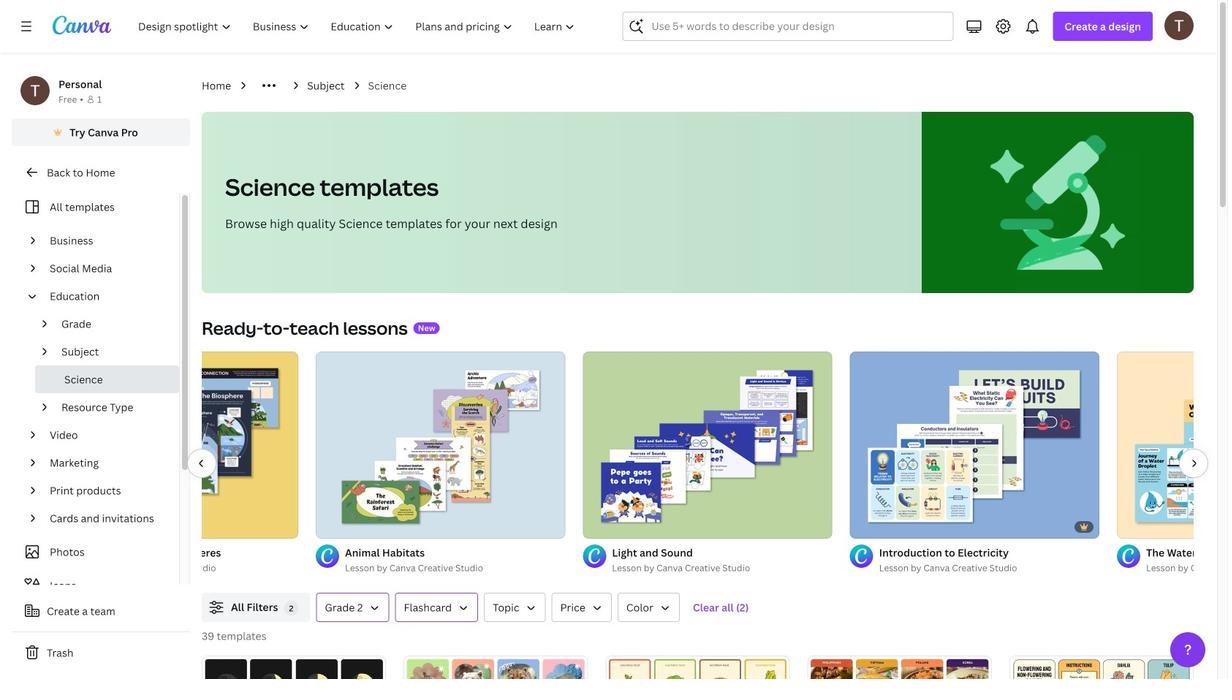 Task type: describe. For each thing, give the bounding box(es) containing it.
2 filter options selected element
[[284, 601, 299, 616]]

terry turtle image
[[1165, 11, 1194, 40]]

top level navigation element
[[129, 12, 587, 41]]

colorful lined illustration food flashcard image
[[606, 656, 790, 679]]

bright colorful simple photographic food flashcard image
[[808, 656, 992, 679]]

the water cycle image
[[1117, 352, 1228, 539]]

Search search field
[[652, 12, 944, 40]]

animal habitats image
[[316, 352, 565, 539]]



Task type: vqa. For each thing, say whether or not it's contained in the screenshot.
Pastel Simple Photographic Animal Flashcard
yes



Task type: locate. For each thing, give the bounding box(es) containing it.
black and yellow flat graphic science flashcard image
[[202, 656, 386, 679]]

tooltip
[[1141, 606, 1222, 627]]

light and sound image
[[583, 352, 833, 539]]

flowering and non-flowering plants flashcard in blue yellow simple outlined style image
[[1010, 656, 1194, 679]]

None search field
[[623, 12, 954, 41]]

pastel simple photographic animal flashcard image
[[404, 656, 588, 679]]

earth's systems and spheres image
[[49, 352, 298, 539]]

introduction to electricity image
[[850, 352, 1100, 539]]



